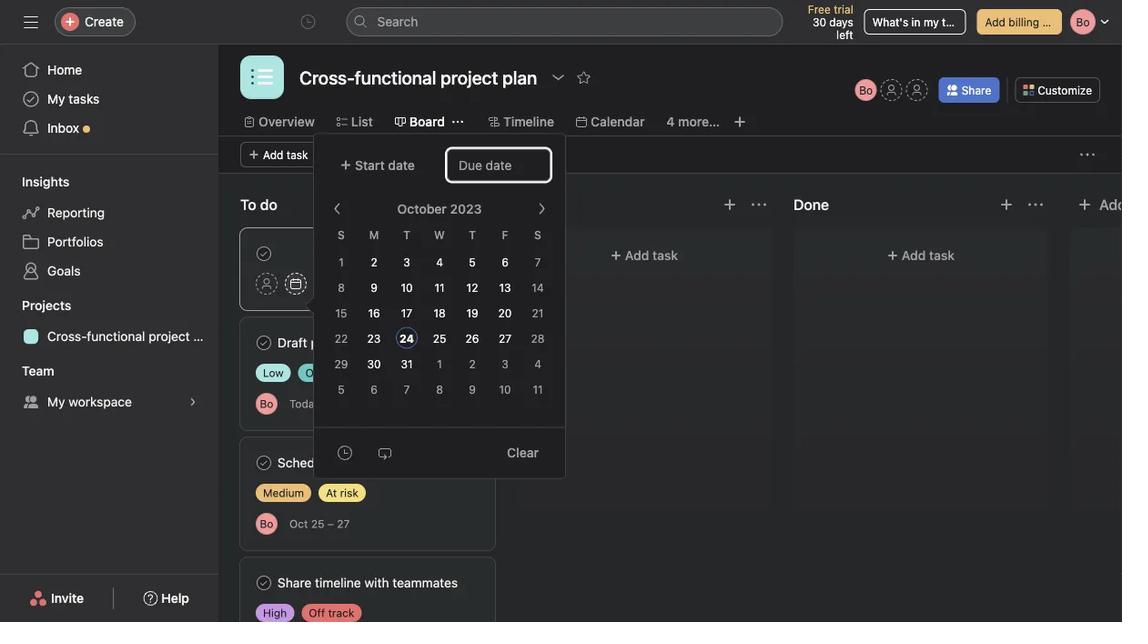 Task type: vqa. For each thing, say whether or not it's contained in the screenshot.
Calendar
yes



Task type: locate. For each thing, give the bounding box(es) containing it.
3 completed checkbox from the top
[[253, 573, 275, 595]]

tasks
[[69, 92, 100, 107]]

1 vertical spatial 7
[[404, 383, 410, 396]]

oct down on track
[[333, 398, 351, 411]]

0 horizontal spatial 10
[[401, 281, 413, 294]]

0 horizontal spatial more section actions image
[[752, 198, 767, 212]]

18
[[434, 307, 446, 320]]

–
[[323, 398, 330, 411], [328, 518, 334, 531]]

bo button down low
[[256, 393, 278, 415]]

0 horizontal spatial 5
[[338, 383, 345, 396]]

1 horizontal spatial more section actions image
[[1029, 198, 1043, 212]]

s
[[338, 229, 345, 242], [535, 229, 542, 242]]

1 horizontal spatial 10
[[499, 383, 511, 396]]

1 horizontal spatial add task image
[[1000, 198, 1014, 212]]

bo button
[[856, 79, 877, 101], [256, 393, 278, 415], [256, 514, 278, 535]]

1 vertical spatial bo
[[260, 398, 274, 411]]

1 horizontal spatial 27
[[499, 332, 512, 345]]

10 up 17 on the left of the page
[[401, 281, 413, 294]]

0 horizontal spatial 1
[[339, 256, 344, 269]]

add task image for done
[[1000, 198, 1014, 212]]

29
[[335, 358, 348, 371]]

1 vertical spatial 1
[[437, 358, 442, 371]]

1 horizontal spatial share
[[962, 84, 992, 97]]

add task button
[[240, 142, 317, 168], [528, 239, 761, 272], [805, 239, 1038, 272]]

1 horizontal spatial 5
[[469, 256, 476, 269]]

0 vertical spatial 6
[[502, 256, 509, 269]]

see details, my workspace image
[[188, 397, 198, 408]]

calendar
[[591, 114, 645, 129]]

more section actions image
[[752, 198, 767, 212], [1029, 198, 1043, 212]]

my down team
[[47, 395, 65, 410]]

3 up 17 on the left of the page
[[404, 256, 410, 269]]

overview
[[259, 114, 315, 129]]

0 vertical spatial share
[[962, 84, 992, 97]]

my inside my tasks link
[[47, 92, 65, 107]]

on track
[[306, 367, 350, 380]]

30 left days
[[813, 15, 827, 28]]

0 horizontal spatial project
[[149, 329, 190, 344]]

2 horizontal spatial add task
[[902, 248, 955, 263]]

share for share
[[962, 84, 992, 97]]

1 horizontal spatial 9
[[469, 383, 476, 396]]

kickoff
[[336, 456, 375, 471]]

goals
[[47, 264, 81, 279]]

27 down at risk on the left
[[337, 518, 350, 531]]

7 up 14
[[535, 256, 541, 269]]

0 vertical spatial my
[[47, 92, 65, 107]]

2 down m
[[371, 256, 378, 269]]

add task image
[[723, 198, 738, 212], [1000, 198, 1014, 212]]

bo button for draft project brief
[[256, 393, 278, 415]]

workspace
[[69, 395, 132, 410]]

20
[[499, 307, 512, 320]]

2 horizontal spatial 4
[[667, 114, 675, 129]]

1 horizontal spatial t
[[469, 229, 476, 242]]

s down previous month 'image'
[[338, 229, 345, 242]]

11 down 28
[[533, 383, 543, 396]]

0 horizontal spatial share
[[278, 576, 312, 591]]

1 more section actions image from the left
[[752, 198, 767, 212]]

1 completed image from the top
[[253, 332, 275, 354]]

13
[[499, 281, 511, 294]]

0 vertical spatial 11
[[435, 281, 445, 294]]

my tasks link
[[11, 85, 208, 114]]

1 add task image from the left
[[723, 198, 738, 212]]

track right on
[[324, 367, 350, 380]]

track for timeline
[[328, 607, 355, 620]]

1 vertical spatial 8
[[436, 383, 443, 396]]

1 vertical spatial 3
[[502, 358, 509, 371]]

share inside the share 'button'
[[962, 84, 992, 97]]

next month image
[[534, 202, 549, 216]]

3
[[404, 256, 410, 269], [502, 358, 509, 371]]

8
[[338, 281, 345, 294], [436, 383, 443, 396]]

search button
[[346, 7, 784, 36]]

1 vertical spatial share
[[278, 576, 312, 591]]

plan
[[193, 329, 218, 344]]

1 vertical spatial 27
[[337, 518, 350, 531]]

doing
[[517, 196, 557, 214]]

1 up "15"
[[339, 256, 344, 269]]

0 horizontal spatial 9
[[371, 281, 378, 294]]

7 down 31
[[404, 383, 410, 396]]

Completed checkbox
[[253, 332, 275, 354], [253, 453, 275, 474], [253, 573, 275, 595]]

2 my from the top
[[47, 395, 65, 410]]

add inside add billing info 'button'
[[986, 15, 1006, 28]]

completed image up "medium"
[[253, 453, 275, 474]]

2 vertical spatial completed image
[[253, 573, 275, 595]]

bo button down what's
[[856, 79, 877, 101]]

share for share timeline with teammates
[[278, 576, 312, 591]]

8 down 18
[[436, 383, 443, 396]]

0 horizontal spatial 25
[[311, 518, 325, 531]]

1 vertical spatial track
[[328, 607, 355, 620]]

1 completed checkbox from the top
[[253, 332, 275, 354]]

invite
[[51, 591, 84, 606]]

0 vertical spatial 30
[[813, 15, 827, 28]]

1 horizontal spatial 26
[[466, 332, 479, 345]]

date
[[388, 158, 415, 173]]

6 up 13
[[502, 256, 509, 269]]

projects
[[22, 298, 71, 313]]

0 vertical spatial 1
[[339, 256, 344, 269]]

31
[[401, 358, 413, 371]]

bo down low
[[260, 398, 274, 411]]

0 vertical spatial 5
[[469, 256, 476, 269]]

s down next month "icon"
[[535, 229, 542, 242]]

0 vertical spatial 25
[[433, 332, 446, 345]]

team
[[22, 364, 54, 379]]

0 horizontal spatial add task image
[[723, 198, 738, 212]]

2 vertical spatial bo button
[[256, 514, 278, 535]]

9 up 16
[[371, 281, 378, 294]]

1 vertical spatial 4
[[436, 256, 443, 269]]

share up high
[[278, 576, 312, 591]]

2 horizontal spatial add task button
[[805, 239, 1038, 272]]

my for my workspace
[[47, 395, 65, 410]]

0 horizontal spatial 11
[[435, 281, 445, 294]]

1 vertical spatial oct
[[290, 518, 308, 531]]

2 completed image from the top
[[253, 453, 275, 474]]

0 horizontal spatial t
[[403, 229, 411, 242]]

add task for done
[[902, 248, 955, 263]]

1 horizontal spatial oct
[[333, 398, 351, 411]]

5 up the 0 likes. click to like this task image in the top left of the page
[[469, 256, 476, 269]]

project left plan
[[149, 329, 190, 344]]

start date button
[[329, 149, 433, 182]]

project up 29
[[311, 336, 352, 351]]

completed image left draft
[[253, 332, 275, 354]]

bo down "medium"
[[260, 518, 274, 531]]

set to repeat image
[[378, 446, 392, 461]]

completed image
[[253, 332, 275, 354], [253, 453, 275, 474], [253, 573, 275, 595]]

10 up clear
[[499, 383, 511, 396]]

1 horizontal spatial add task
[[625, 248, 678, 263]]

start
[[355, 158, 385, 173]]

what's
[[873, 15, 909, 28]]

1 vertical spatial 9
[[469, 383, 476, 396]]

m
[[369, 229, 379, 242]]

0 horizontal spatial oct
[[290, 518, 308, 531]]

2 t from the left
[[469, 229, 476, 242]]

off track
[[309, 607, 355, 620]]

1 horizontal spatial task
[[653, 248, 678, 263]]

0 vertical spatial 27
[[499, 332, 512, 345]]

1 horizontal spatial 25
[[433, 332, 446, 345]]

30 down brief
[[367, 358, 381, 371]]

1 vertical spatial completed image
[[253, 453, 275, 474]]

previous month image
[[331, 202, 345, 216]]

1 vertical spatial bo button
[[256, 393, 278, 415]]

11 up 18
[[435, 281, 445, 294]]

my for my tasks
[[47, 92, 65, 107]]

completed image for schedule kickoff meeting
[[253, 453, 275, 474]]

1 right 31
[[437, 358, 442, 371]]

home
[[47, 62, 82, 77]]

bo down what's
[[860, 84, 873, 97]]

2 s from the left
[[535, 229, 542, 242]]

1 my from the top
[[47, 92, 65, 107]]

0 horizontal spatial 4
[[436, 256, 443, 269]]

2 more section actions image from the left
[[1029, 198, 1043, 212]]

completed image for draft project brief
[[253, 332, 275, 354]]

insights
[[22, 174, 70, 189]]

1 horizontal spatial 4
[[535, 358, 542, 371]]

calendar link
[[576, 112, 645, 132]]

what's in my trial?
[[873, 15, 968, 28]]

6
[[502, 256, 509, 269], [371, 383, 378, 396]]

4 left more…
[[667, 114, 675, 129]]

cross-functional project plan
[[47, 329, 218, 344]]

30
[[813, 15, 827, 28], [367, 358, 381, 371]]

1 vertical spatial my
[[47, 395, 65, 410]]

done
[[794, 196, 830, 214]]

2 completed checkbox from the top
[[253, 453, 275, 474]]

3 completed image from the top
[[253, 573, 275, 595]]

2 add task image from the left
[[1000, 198, 1014, 212]]

0 vertical spatial 9
[[371, 281, 378, 294]]

16
[[368, 307, 380, 320]]

add task for doing
[[625, 248, 678, 263]]

1 vertical spatial 6
[[371, 383, 378, 396]]

4 down w
[[436, 256, 443, 269]]

my inside my workspace link
[[47, 395, 65, 410]]

0 vertical spatial 4
[[667, 114, 675, 129]]

free trial 30 days left
[[808, 3, 854, 41]]

completed checkbox up high
[[253, 573, 275, 595]]

track right off
[[328, 607, 355, 620]]

portfolios link
[[11, 228, 208, 257]]

add task
[[263, 148, 308, 161], [625, 248, 678, 263], [902, 248, 955, 263]]

30 inside free trial 30 days left
[[813, 15, 827, 28]]

medium
[[263, 487, 304, 500]]

5 up the today – oct 26
[[338, 383, 345, 396]]

share down trial?
[[962, 84, 992, 97]]

1 vertical spatial 26
[[355, 398, 368, 411]]

schedule
[[278, 456, 332, 471]]

0 vertical spatial completed checkbox
[[253, 332, 275, 354]]

1 horizontal spatial s
[[535, 229, 542, 242]]

12
[[467, 281, 478, 294]]

0 vertical spatial 10
[[401, 281, 413, 294]]

None text field
[[295, 61, 542, 94]]

0 vertical spatial 3
[[404, 256, 410, 269]]

1 horizontal spatial 8
[[436, 383, 443, 396]]

hide sidebar image
[[24, 15, 38, 29]]

completed checkbox left draft
[[253, 332, 275, 354]]

0 vertical spatial completed image
[[253, 332, 275, 354]]

0 horizontal spatial 6
[[371, 383, 378, 396]]

bo
[[860, 84, 873, 97], [260, 398, 274, 411], [260, 518, 274, 531]]

oct
[[333, 398, 351, 411], [290, 518, 308, 531]]

1
[[339, 256, 344, 269], [437, 358, 442, 371]]

2 horizontal spatial task
[[930, 248, 955, 263]]

oct down "medium"
[[290, 518, 308, 531]]

1 horizontal spatial 30
[[813, 15, 827, 28]]

0 vertical spatial 8
[[338, 281, 345, 294]]

25
[[433, 332, 446, 345], [311, 518, 325, 531]]

track for project
[[324, 367, 350, 380]]

add time image
[[338, 446, 352, 461]]

Due date text field
[[447, 149, 551, 182]]

27 down 20
[[499, 332, 512, 345]]

task for doing
[[653, 248, 678, 263]]

my left tasks
[[47, 92, 65, 107]]

2 vertical spatial bo
[[260, 518, 274, 531]]

0 horizontal spatial 30
[[367, 358, 381, 371]]

my tasks
[[47, 92, 100, 107]]

8 up "15"
[[338, 281, 345, 294]]

my workspace link
[[11, 388, 208, 417]]

1 horizontal spatial 2
[[469, 358, 476, 371]]

– down at
[[328, 518, 334, 531]]

1 vertical spatial 10
[[499, 383, 511, 396]]

t down october
[[403, 229, 411, 242]]

completed image up high
[[253, 573, 275, 595]]

1 horizontal spatial project
[[311, 336, 352, 351]]

1 vertical spatial 2
[[469, 358, 476, 371]]

6 down brief
[[371, 383, 378, 396]]

0 vertical spatial oct
[[333, 398, 351, 411]]

15
[[336, 307, 347, 320]]

t down 2023
[[469, 229, 476, 242]]

completed checkbox up "medium"
[[253, 453, 275, 474]]

bo button down "medium"
[[256, 514, 278, 535]]

customize
[[1038, 84, 1093, 97]]

f
[[502, 229, 509, 242]]

3 down 20
[[502, 358, 509, 371]]

1 horizontal spatial add task button
[[528, 239, 761, 272]]

2
[[371, 256, 378, 269], [469, 358, 476, 371]]

4 more… button
[[667, 112, 720, 132]]

more section actions image for done
[[1029, 198, 1043, 212]]

4 down 28
[[535, 358, 542, 371]]

add tab image
[[733, 115, 748, 129]]

4 inside popup button
[[667, 114, 675, 129]]

october 2023 button
[[386, 193, 512, 225]]

9 down the 19
[[469, 383, 476, 396]]

– right today
[[323, 398, 330, 411]]

global element
[[0, 45, 219, 154]]

add task image for doing
[[723, 198, 738, 212]]

2 down the 19
[[469, 358, 476, 371]]

to do
[[240, 196, 278, 214]]

october 2023
[[398, 201, 482, 216]]

0 horizontal spatial 2
[[371, 256, 378, 269]]

at
[[326, 487, 337, 500]]

11
[[435, 281, 445, 294], [533, 383, 543, 396]]

1 vertical spatial completed checkbox
[[253, 453, 275, 474]]

cross-functional project plan link
[[11, 322, 218, 351]]

0 horizontal spatial s
[[338, 229, 345, 242]]

at risk
[[326, 487, 359, 500]]



Task type: describe. For each thing, give the bounding box(es) containing it.
add task button for doing
[[528, 239, 761, 272]]

1 vertical spatial 5
[[338, 383, 345, 396]]

1 horizontal spatial 3
[[502, 358, 509, 371]]

home link
[[11, 56, 208, 85]]

create button
[[55, 7, 136, 36]]

list link
[[337, 112, 373, 132]]

share button
[[939, 77, 1000, 103]]

teams element
[[0, 355, 219, 421]]

completed checkbox for schedule
[[253, 453, 275, 474]]

left
[[837, 28, 854, 41]]

completed image for share timeline with teammates
[[253, 573, 275, 595]]

Completed checkbox
[[253, 243, 275, 265]]

0 vertical spatial 7
[[535, 256, 541, 269]]

search list box
[[346, 7, 784, 36]]

help
[[161, 591, 189, 606]]

days
[[830, 15, 854, 28]]

tab actions image
[[453, 117, 463, 127]]

list
[[351, 114, 373, 129]]

risk
[[340, 487, 359, 500]]

brief
[[356, 336, 383, 351]]

1 vertical spatial 30
[[367, 358, 381, 371]]

what's in my trial? button
[[865, 9, 968, 35]]

0 vertical spatial 26
[[466, 332, 479, 345]]

1 horizontal spatial 6
[[502, 256, 509, 269]]

draft
[[278, 336, 307, 351]]

more actions image
[[1081, 148, 1095, 162]]

overview link
[[244, 112, 315, 132]]

draft project brief
[[278, 336, 383, 351]]

1 vertical spatial –
[[328, 518, 334, 531]]

0 horizontal spatial 26
[[355, 398, 368, 411]]

1 vertical spatial 25
[[311, 518, 325, 531]]

17
[[401, 307, 413, 320]]

show options image
[[551, 70, 566, 85]]

share timeline with teammates
[[278, 576, 458, 591]]

my
[[924, 15, 939, 28]]

0 horizontal spatial 7
[[404, 383, 410, 396]]

october
[[398, 201, 447, 216]]

with
[[365, 576, 389, 591]]

add billing info button
[[977, 9, 1063, 35]]

0 horizontal spatial add task button
[[240, 142, 317, 168]]

project inside 'element'
[[149, 329, 190, 344]]

1 t from the left
[[403, 229, 411, 242]]

0 horizontal spatial 8
[[338, 281, 345, 294]]

0 horizontal spatial task
[[287, 148, 308, 161]]

0 horizontal spatial 3
[[404, 256, 410, 269]]

add to starred image
[[577, 70, 591, 85]]

search
[[377, 14, 418, 29]]

projects element
[[0, 290, 219, 355]]

free
[[808, 3, 831, 15]]

trial?
[[942, 15, 968, 28]]

1 s from the left
[[338, 229, 345, 242]]

schedule kickoff meeting
[[278, 456, 427, 471]]

info
[[1043, 15, 1062, 28]]

help button
[[131, 583, 201, 616]]

high
[[263, 607, 287, 620]]

21
[[532, 307, 544, 320]]

more…
[[679, 114, 720, 129]]

completed checkbox for draft
[[253, 332, 275, 354]]

24
[[400, 332, 414, 345]]

bo button for schedule kickoff meeting
[[256, 514, 278, 535]]

more section actions image for doing
[[752, 198, 767, 212]]

timeline
[[315, 576, 361, 591]]

0 vertical spatial bo button
[[856, 79, 877, 101]]

meeting
[[379, 456, 427, 471]]

goals link
[[11, 257, 208, 286]]

2023
[[450, 201, 482, 216]]

cross-
[[47, 329, 87, 344]]

insights button
[[0, 173, 70, 191]]

22
[[335, 332, 348, 345]]

low
[[263, 367, 284, 380]]

timeline link
[[489, 112, 554, 132]]

bo for schedule kickoff meeting
[[260, 518, 274, 531]]

2 vertical spatial 4
[[535, 358, 542, 371]]

task for done
[[930, 248, 955, 263]]

oct 25 – 27
[[290, 518, 350, 531]]

board link
[[395, 112, 445, 132]]

history image
[[301, 15, 316, 29]]

functional
[[87, 329, 145, 344]]

clear button
[[495, 437, 551, 470]]

0 vertical spatial –
[[323, 398, 330, 411]]

0 vertical spatial 2
[[371, 256, 378, 269]]

completed image
[[253, 243, 275, 265]]

19
[[467, 307, 479, 320]]

inbox link
[[11, 114, 208, 143]]

28
[[531, 332, 545, 345]]

my workspace
[[47, 395, 132, 410]]

0 horizontal spatial add task
[[263, 148, 308, 161]]

23
[[368, 332, 381, 345]]

reporting link
[[11, 198, 208, 228]]

start date
[[355, 158, 415, 173]]

14
[[532, 281, 544, 294]]

clear
[[507, 446, 539, 461]]

trial
[[834, 3, 854, 15]]

insights element
[[0, 166, 219, 290]]

projects button
[[0, 297, 71, 315]]

today
[[290, 398, 320, 411]]

team button
[[0, 362, 54, 381]]

timeline
[[504, 114, 554, 129]]

add task image
[[446, 198, 461, 212]]

invite button
[[17, 583, 96, 616]]

1 horizontal spatial 11
[[533, 383, 543, 396]]

reporting
[[47, 205, 105, 220]]

portfolios
[[47, 234, 103, 249]]

0 likes. click to like this task image
[[465, 279, 476, 290]]

4 more…
[[667, 114, 720, 129]]

1 horizontal spatial 1
[[437, 358, 442, 371]]

list image
[[251, 66, 273, 88]]

bo for draft project brief
[[260, 398, 274, 411]]

0 horizontal spatial 27
[[337, 518, 350, 531]]

completed checkbox for share
[[253, 573, 275, 595]]

add billing info
[[986, 15, 1062, 28]]

0 vertical spatial bo
[[860, 84, 873, 97]]

billing
[[1009, 15, 1040, 28]]

board
[[410, 114, 445, 129]]

add task button for done
[[805, 239, 1038, 272]]



